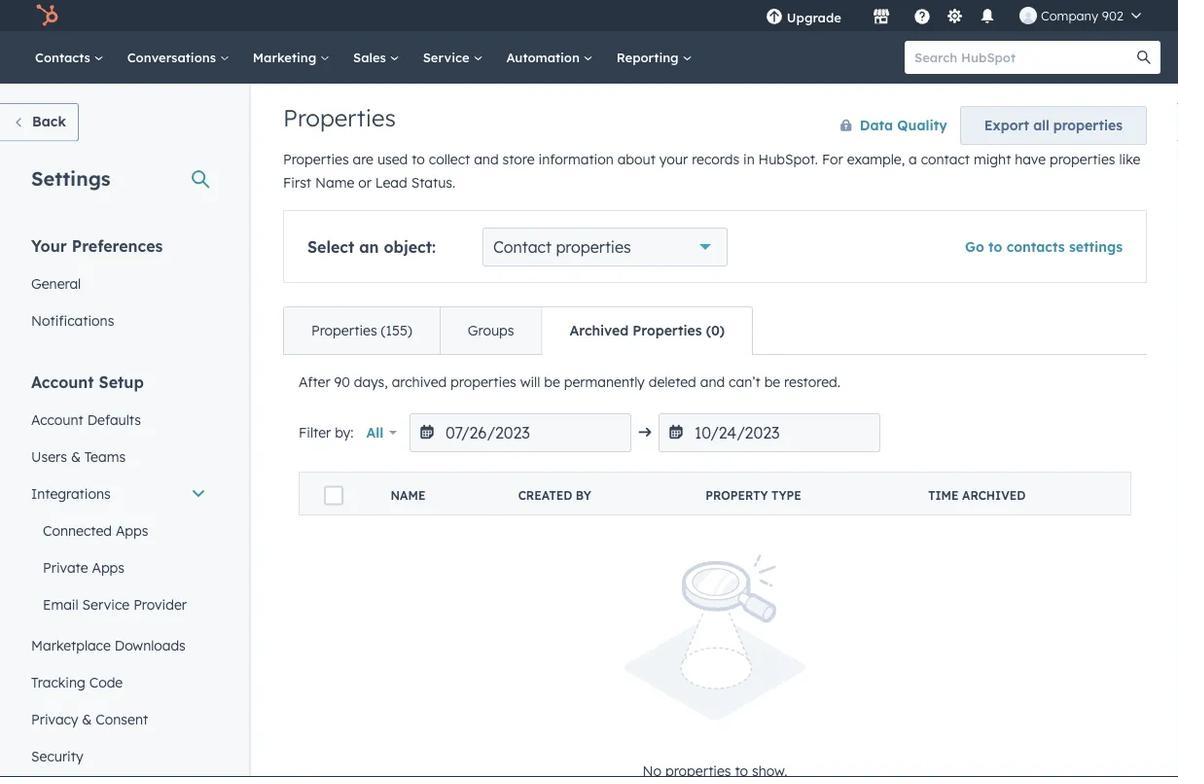 Task type: vqa. For each thing, say whether or not it's contained in the screenshot.
the middle Get
no



Task type: locate. For each thing, give the bounding box(es) containing it.
menu
[[752, 0, 1155, 31]]

0 vertical spatial and
[[474, 151, 499, 168]]

properties up "are"
[[283, 103, 396, 132]]

deleted
[[649, 374, 697, 391]]

tracking
[[31, 674, 85, 691]]

defaults
[[87, 411, 141, 428]]

1 vertical spatial &
[[82, 711, 92, 728]]

archived
[[392, 374, 447, 391]]

property
[[706, 489, 768, 503]]

properties up 90 at the left of page
[[311, 322, 377, 339]]

records
[[692, 151, 740, 168]]

notifications button
[[971, 0, 1004, 31]]

privacy
[[31, 711, 78, 728]]

and
[[474, 151, 499, 168], [700, 374, 725, 391]]

conversations link
[[116, 31, 241, 84]]

0 horizontal spatial service
[[82, 596, 130, 613]]

tab panel
[[283, 354, 1147, 778]]

1 vertical spatial archived
[[963, 489, 1026, 503]]

security link
[[19, 738, 218, 775]]

0 vertical spatial service
[[423, 49, 473, 65]]

0 vertical spatial apps
[[116, 522, 148, 539]]

apps down integrations button
[[116, 522, 148, 539]]

archived properties (0) link
[[542, 308, 752, 354]]

filter by:
[[299, 424, 354, 441]]

properties up first
[[283, 151, 349, 168]]

MM/DD/YYYY text field
[[659, 414, 881, 453]]

& for users
[[71, 448, 81, 465]]

settings
[[31, 166, 110, 190]]

0 vertical spatial name
[[315, 174, 355, 191]]

1 horizontal spatial and
[[700, 374, 725, 391]]

integrations
[[31, 485, 111, 502]]

upgrade image
[[766, 9, 783, 26]]

reporting link
[[605, 31, 704, 84]]

apps up email service provider
[[92, 559, 125, 576]]

properties
[[1054, 117, 1123, 134], [1050, 151, 1116, 168], [556, 237, 631, 257], [451, 374, 517, 391]]

and left can't
[[700, 374, 725, 391]]

1 vertical spatial name
[[391, 489, 426, 503]]

be right can't
[[765, 374, 781, 391]]

account inside 'link'
[[31, 411, 83, 428]]

groups
[[468, 322, 514, 339]]

help image
[[914, 9, 931, 26]]

archived properties (0)
[[570, 322, 725, 339]]

0 vertical spatial to
[[412, 151, 425, 168]]

your
[[31, 236, 67, 255]]

setup
[[99, 372, 144, 392]]

be right will
[[544, 374, 560, 391]]

properties right contact
[[556, 237, 631, 257]]

account for account defaults
[[31, 411, 83, 428]]

properties inside the properties are used to collect and store information about your records in hubspot. for example, a contact might have properties like first name or lead status.
[[283, 151, 349, 168]]

alert inside tab panel
[[299, 555, 1132, 778]]

integrations button
[[19, 475, 218, 512]]

0 horizontal spatial archived
[[570, 322, 629, 339]]

apps inside 'link'
[[116, 522, 148, 539]]

name left or on the top of page
[[315, 174, 355, 191]]

settings image
[[946, 8, 964, 26]]

1 vertical spatial apps
[[92, 559, 125, 576]]

marketing
[[253, 49, 320, 65]]

first
[[283, 174, 311, 191]]

users & teams link
[[19, 438, 218, 475]]

tab panel containing after 90 days, archived properties will be permanently deleted and can't be restored.
[[283, 354, 1147, 778]]

0 horizontal spatial and
[[474, 151, 499, 168]]

1 horizontal spatial be
[[765, 374, 781, 391]]

1 vertical spatial account
[[31, 411, 83, 428]]

name
[[315, 174, 355, 191], [391, 489, 426, 503]]

information
[[539, 151, 614, 168]]

archived up permanently
[[570, 322, 629, 339]]

and left store
[[474, 151, 499, 168]]

1 vertical spatial service
[[82, 596, 130, 613]]

service down private apps link
[[82, 596, 130, 613]]

properties right all on the top of page
[[1054, 117, 1123, 134]]

after 90 days, archived properties will be permanently deleted and can't be restored.
[[299, 374, 841, 391]]

to right used
[[412, 151, 425, 168]]

0 horizontal spatial &
[[71, 448, 81, 465]]

& right users
[[71, 448, 81, 465]]

users
[[31, 448, 67, 465]]

0 horizontal spatial to
[[412, 151, 425, 168]]

an
[[359, 237, 379, 257]]

notifications image
[[979, 9, 997, 26]]

2 account from the top
[[31, 411, 83, 428]]

account up account defaults
[[31, 372, 94, 392]]

name down all popup button
[[391, 489, 426, 503]]

email service provider link
[[19, 586, 218, 623]]

alert
[[299, 555, 1132, 778]]

0 horizontal spatial be
[[544, 374, 560, 391]]

0 vertical spatial &
[[71, 448, 81, 465]]

hubspot image
[[35, 4, 58, 27]]

general
[[31, 275, 81, 292]]

properties are used to collect and store information about your records in hubspot. for example, a contact might have properties like first name or lead status.
[[283, 151, 1141, 191]]

tab list
[[283, 307, 753, 355]]

1 horizontal spatial service
[[423, 49, 473, 65]]

contact properties button
[[483, 228, 728, 267]]

are
[[353, 151, 374, 168]]

service
[[423, 49, 473, 65], [82, 596, 130, 613]]

search image
[[1138, 51, 1151, 64]]

company
[[1041, 7, 1099, 23]]

privacy & consent link
[[19, 701, 218, 738]]

menu containing company 902
[[752, 0, 1155, 31]]

1 vertical spatial to
[[989, 238, 1003, 255]]

properties (155)
[[311, 322, 413, 339]]

1 horizontal spatial archived
[[963, 489, 1026, 503]]

type
[[772, 489, 802, 503]]

properties left will
[[451, 374, 517, 391]]

by:
[[335, 424, 354, 441]]

go
[[965, 238, 985, 255]]

1 horizontal spatial name
[[391, 489, 426, 503]]

service right sales link
[[423, 49, 473, 65]]

security
[[31, 748, 83, 765]]

privacy & consent
[[31, 711, 148, 728]]

automation link
[[495, 31, 605, 84]]

90
[[334, 374, 350, 391]]

1 account from the top
[[31, 372, 94, 392]]

hubspot link
[[23, 4, 73, 27]]

0 vertical spatial account
[[31, 372, 94, 392]]

& right privacy
[[82, 711, 92, 728]]

archived right time
[[963, 489, 1026, 503]]

downloads
[[115, 637, 186, 654]]

properties inside the properties are used to collect and store information about your records in hubspot. for example, a contact might have properties like first name or lead status.
[[1050, 151, 1116, 168]]

(155)
[[381, 322, 413, 339]]

1 vertical spatial and
[[700, 374, 725, 391]]

to right go
[[989, 238, 1003, 255]]

properties for properties (155)
[[311, 322, 377, 339]]

properties down "export all properties" button
[[1050, 151, 1116, 168]]

account up users
[[31, 411, 83, 428]]

marketplace downloads link
[[19, 627, 218, 664]]

properties for properties are used to collect and store information about your records in hubspot. for example, a contact might have properties like first name or lead status.
[[283, 151, 349, 168]]

private apps link
[[19, 549, 218, 586]]

or
[[358, 174, 372, 191]]

properties for properties
[[283, 103, 396, 132]]

contact
[[921, 151, 970, 168]]

automation
[[506, 49, 584, 65]]

tracking code link
[[19, 664, 218, 701]]

your preferences
[[31, 236, 163, 255]]

service inside account setup 'element'
[[82, 596, 130, 613]]

1 horizontal spatial &
[[82, 711, 92, 728]]

settings link
[[943, 5, 967, 26]]

hubspot.
[[759, 151, 819, 168]]

data
[[860, 117, 894, 134]]

your preferences element
[[19, 235, 218, 339]]

properties
[[283, 103, 396, 132], [283, 151, 349, 168], [311, 322, 377, 339], [633, 322, 702, 339]]

0 horizontal spatial name
[[315, 174, 355, 191]]

can't
[[729, 374, 761, 391]]

all
[[366, 424, 384, 441]]

properties left (0)
[[633, 322, 702, 339]]



Task type: describe. For each thing, give the bounding box(es) containing it.
by
[[576, 489, 592, 503]]

and inside tab panel
[[700, 374, 725, 391]]

MM/DD/YYYY text field
[[410, 414, 632, 453]]

search button
[[1128, 41, 1161, 74]]

tracking code
[[31, 674, 123, 691]]

settings
[[1070, 238, 1123, 255]]

have
[[1015, 151, 1046, 168]]

marketplaces image
[[873, 9, 890, 26]]

provider
[[133, 596, 187, 613]]

sales
[[353, 49, 390, 65]]

private
[[43, 559, 88, 576]]

export
[[985, 117, 1030, 134]]

company 902
[[1041, 7, 1124, 23]]

902
[[1102, 7, 1124, 23]]

marketplace
[[31, 637, 111, 654]]

email
[[43, 596, 78, 613]]

property type
[[706, 489, 802, 503]]

all
[[1034, 117, 1050, 134]]

reporting
[[617, 49, 683, 65]]

properties inside tab panel
[[451, 374, 517, 391]]

1 be from the left
[[544, 374, 560, 391]]

account defaults link
[[19, 401, 218, 438]]

properties (155) link
[[284, 308, 440, 354]]

select an object:
[[308, 237, 436, 257]]

data quality
[[860, 117, 948, 134]]

account for account setup
[[31, 372, 94, 392]]

(0)
[[706, 322, 725, 339]]

restored.
[[785, 374, 841, 391]]

preferences
[[72, 236, 163, 255]]

status.
[[411, 174, 456, 191]]

code
[[89, 674, 123, 691]]

0 vertical spatial archived
[[570, 322, 629, 339]]

back link
[[0, 103, 79, 142]]

marketplace downloads
[[31, 637, 186, 654]]

connected apps
[[43, 522, 148, 539]]

name inside the properties are used to collect and store information about your records in hubspot. for example, a contact might have properties like first name or lead status.
[[315, 174, 355, 191]]

conversations
[[127, 49, 220, 65]]

account setup element
[[19, 371, 218, 775]]

quality
[[898, 117, 948, 134]]

go to contacts settings
[[965, 238, 1123, 255]]

mateo roberts image
[[1020, 7, 1037, 24]]

help button
[[906, 0, 939, 31]]

service inside 'link'
[[423, 49, 473, 65]]

notifications link
[[19, 302, 218, 339]]

1 horizontal spatial to
[[989, 238, 1003, 255]]

connected
[[43, 522, 112, 539]]

to inside the properties are used to collect and store information about your records in hubspot. for example, a contact might have properties like first name or lead status.
[[412, 151, 425, 168]]

after
[[299, 374, 331, 391]]

account defaults
[[31, 411, 141, 428]]

general link
[[19, 265, 218, 302]]

your
[[660, 151, 688, 168]]

apps for private apps
[[92, 559, 125, 576]]

private apps
[[43, 559, 125, 576]]

connected apps link
[[19, 512, 218, 549]]

days,
[[354, 374, 388, 391]]

email service provider
[[43, 596, 187, 613]]

and inside the properties are used to collect and store information about your records in hubspot. for example, a contact might have properties like first name or lead status.
[[474, 151, 499, 168]]

marketing link
[[241, 31, 342, 84]]

select
[[308, 237, 355, 257]]

in
[[744, 151, 755, 168]]

contact
[[494, 237, 552, 257]]

contacts link
[[23, 31, 116, 84]]

properties inside contact properties popup button
[[556, 237, 631, 257]]

properties inside "export all properties" button
[[1054, 117, 1123, 134]]

tab list containing properties (155)
[[283, 307, 753, 355]]

lead
[[376, 174, 408, 191]]

company 902 button
[[1008, 0, 1153, 31]]

contact properties
[[494, 237, 631, 257]]

consent
[[96, 711, 148, 728]]

used
[[378, 151, 408, 168]]

users & teams
[[31, 448, 126, 465]]

& for privacy
[[82, 711, 92, 728]]

name inside tab panel
[[391, 489, 426, 503]]

archived inside tab panel
[[963, 489, 1026, 503]]

all button
[[354, 414, 410, 453]]

about
[[618, 151, 656, 168]]

notifications
[[31, 312, 114, 329]]

export all properties button
[[960, 106, 1147, 145]]

object:
[[384, 237, 436, 257]]

time
[[929, 489, 959, 503]]

created
[[518, 489, 573, 503]]

might
[[974, 151, 1012, 168]]

groups link
[[440, 308, 542, 354]]

data quality button
[[820, 106, 949, 145]]

2 be from the left
[[765, 374, 781, 391]]

permanently
[[564, 374, 645, 391]]

teams
[[85, 448, 126, 465]]

will
[[520, 374, 541, 391]]

created by
[[518, 489, 592, 503]]

a
[[909, 151, 918, 168]]

upgrade
[[787, 9, 842, 25]]

apps for connected apps
[[116, 522, 148, 539]]

account setup
[[31, 372, 144, 392]]

go to contacts settings button
[[965, 238, 1123, 255]]

Search HubSpot search field
[[905, 41, 1144, 74]]



